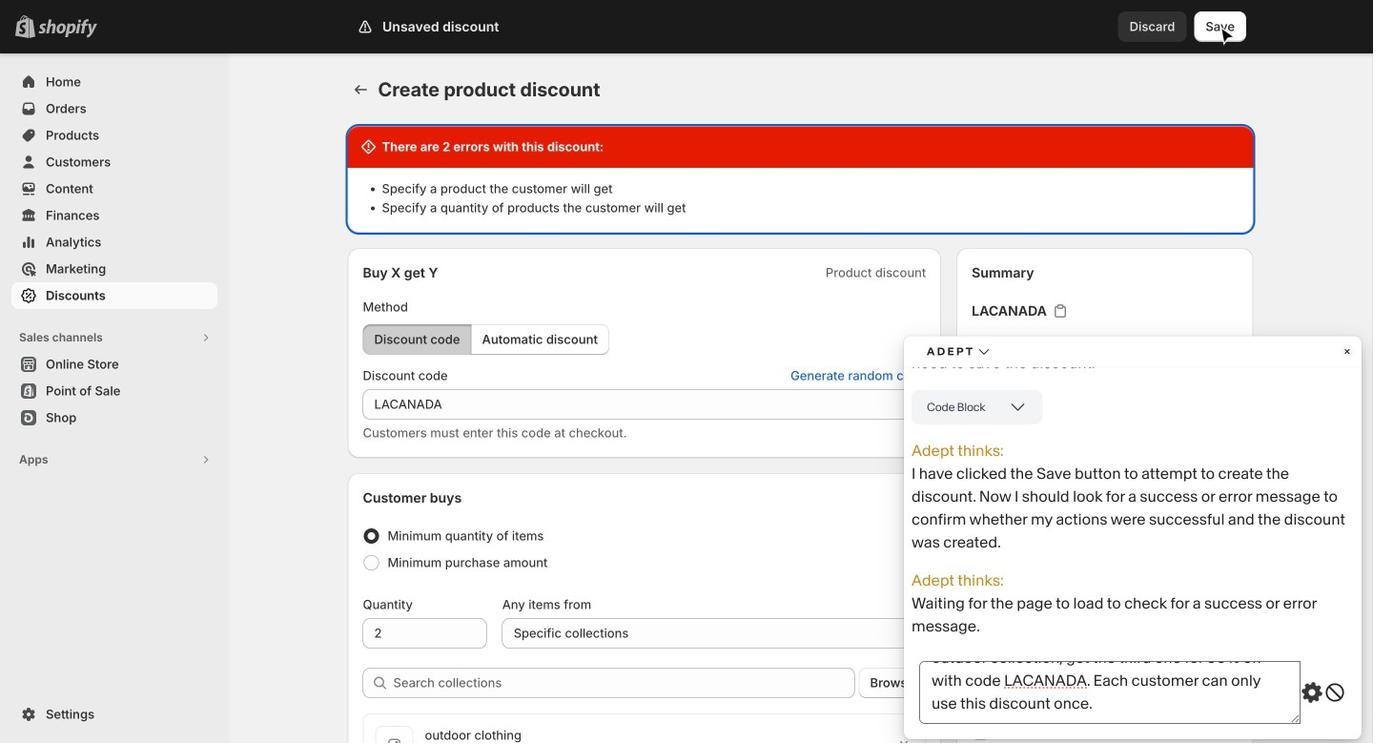 Task type: locate. For each thing, give the bounding box(es) containing it.
None text field
[[363, 389, 927, 420]]

Search collections text field
[[394, 668, 855, 698]]

shopify image
[[38, 19, 97, 38]]

None text field
[[363, 618, 487, 649]]



Task type: vqa. For each thing, say whether or not it's contained in the screenshot.
Compare-
no



